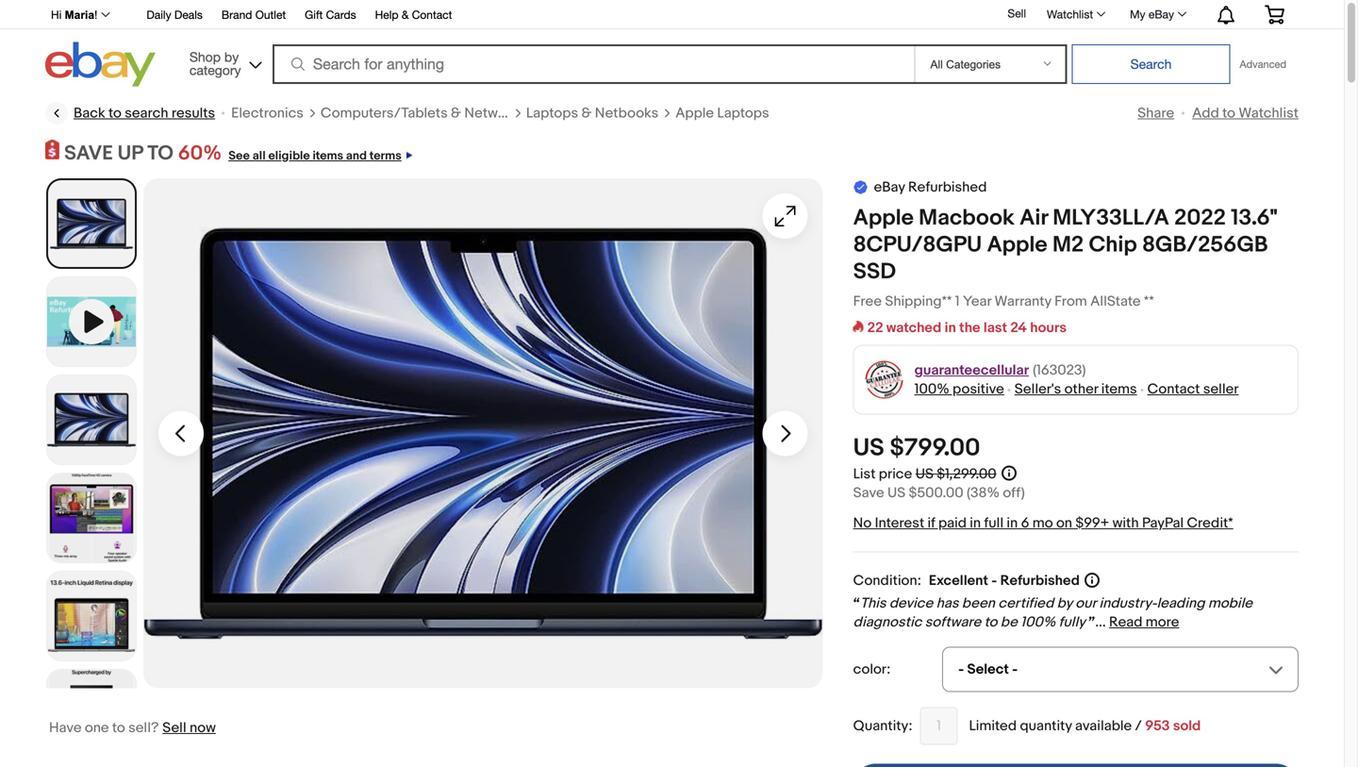 Task type: describe. For each thing, give the bounding box(es) containing it.
eligible
[[268, 149, 310, 163]]

computers/tablets & networking link
[[321, 104, 539, 123]]

computers/tablets
[[321, 105, 448, 122]]

with
[[1113, 515, 1139, 532]]

/
[[1136, 718, 1142, 735]]

all
[[253, 149, 266, 163]]

netbooks
[[595, 105, 659, 122]]

see all eligible items and terms
[[229, 149, 402, 163]]

advanced link
[[1231, 45, 1296, 83]]

video 1 of 1 image
[[47, 277, 136, 366]]

sell inside "account" navigation
[[1008, 7, 1027, 20]]

picture 4 of 9 image
[[47, 572, 136, 661]]

1
[[956, 293, 960, 310]]

picture 3 of 9 image
[[47, 474, 136, 562]]

industry-
[[1100, 595, 1157, 612]]

us $799.00
[[854, 434, 981, 463]]

diagnostic
[[854, 614, 922, 631]]

Quantity: text field
[[920, 707, 958, 745]]

sell?
[[128, 720, 159, 736]]

watched
[[887, 319, 942, 336]]

more information - about this item condition image
[[1085, 573, 1100, 588]]

help
[[375, 8, 399, 21]]

seller
[[1204, 381, 1239, 398]]

have
[[49, 720, 82, 736]]

0 horizontal spatial in
[[945, 319, 957, 336]]

laptops & netbooks
[[526, 105, 659, 122]]

1 vertical spatial refurbished
[[1001, 572, 1080, 589]]

22 watched in the last 24 hours
[[868, 319, 1067, 336]]

Search for anything text field
[[275, 46, 911, 82]]

daily deals link
[[147, 5, 203, 26]]

1 vertical spatial ebay
[[874, 179, 905, 196]]

share button
[[1138, 105, 1175, 122]]

!
[[94, 8, 98, 21]]

back
[[74, 105, 105, 122]]

8gb/256gb
[[1143, 232, 1269, 259]]

apple for macbook
[[854, 205, 914, 232]]

save
[[64, 141, 113, 166]]

back to search results
[[74, 105, 215, 122]]

results
[[172, 105, 215, 122]]

1 laptops from the left
[[526, 105, 579, 122]]

maria
[[65, 8, 94, 21]]

see all eligible items and terms link
[[222, 141, 412, 166]]

my ebay link
[[1120, 3, 1195, 25]]

networking
[[465, 105, 539, 122]]

chip
[[1089, 232, 1138, 259]]

no interest if paid in full in 6 mo on $99+ with paypal credit*
[[854, 515, 1234, 532]]

2 vertical spatial us
[[888, 485, 906, 502]]

air
[[1020, 205, 1048, 232]]

24
[[1011, 319, 1027, 336]]

save
[[854, 485, 885, 502]]

...
[[1096, 614, 1106, 631]]

advanced
[[1240, 58, 1287, 70]]

ssd
[[854, 259, 896, 286]]

limited quantity available / 953 sold
[[969, 718, 1201, 735]]

laptops & netbooks link
[[526, 104, 659, 123]]

apple for laptops
[[676, 105, 714, 122]]

hi maria !
[[51, 8, 98, 21]]

hi
[[51, 8, 62, 21]]

now
[[190, 720, 216, 736]]

software
[[925, 614, 981, 631]]

off)
[[1003, 485, 1025, 502]]

none submit inside shop by category banner
[[1072, 44, 1231, 84]]

paypal
[[1143, 515, 1184, 532]]

0 horizontal spatial items
[[313, 149, 344, 163]]

outlet
[[255, 8, 286, 21]]

paid
[[939, 515, 967, 532]]

watchlist inside "account" navigation
[[1047, 8, 1094, 21]]

mo
[[1033, 515, 1054, 532]]

seller's
[[1015, 381, 1062, 398]]

100% positive
[[915, 381, 1005, 398]]

(163023)
[[1033, 362, 1086, 379]]

add
[[1193, 105, 1220, 122]]

macbook
[[919, 205, 1015, 232]]

read
[[1110, 614, 1143, 631]]

up
[[118, 141, 143, 166]]

1 horizontal spatial items
[[1102, 381, 1138, 398]]

sell now link
[[163, 720, 216, 736]]

953
[[1146, 718, 1170, 735]]

help & contact
[[375, 8, 452, 21]]

shop by category button
[[181, 42, 266, 83]]

guaranteecellular image
[[865, 361, 904, 399]]

0 horizontal spatial us
[[854, 434, 885, 463]]

$799.00
[[890, 434, 981, 463]]

shop by category banner
[[41, 0, 1299, 92]]



Task type: locate. For each thing, give the bounding box(es) containing it.
1 horizontal spatial 100%
[[1021, 614, 1056, 631]]

watchlist right sell "link"
[[1047, 8, 1094, 21]]

deals
[[174, 8, 203, 21]]

1 vertical spatial us
[[916, 466, 934, 483]]

1 vertical spatial watchlist
[[1239, 105, 1299, 122]]

0 horizontal spatial apple
[[676, 105, 714, 122]]

credit*
[[1187, 515, 1234, 532]]

save us $500.00 (38% off)
[[854, 485, 1025, 502]]

$500.00
[[909, 485, 964, 502]]

has
[[937, 595, 959, 612]]

on
[[1057, 515, 1073, 532]]

seller's other items
[[1015, 381, 1138, 398]]

computers/tablets & networking
[[321, 105, 539, 122]]

to
[[147, 141, 174, 166]]

sell left watchlist link
[[1008, 7, 1027, 20]]

your shopping cart image
[[1264, 5, 1286, 24]]

us down "price"
[[888, 485, 906, 502]]

list
[[854, 466, 876, 483]]

2 laptops from the left
[[717, 105, 770, 122]]

100% positive link
[[915, 381, 1005, 398]]

shop by category
[[189, 49, 241, 78]]

terms
[[370, 149, 402, 163]]

quantity
[[1020, 718, 1072, 735]]

items left and
[[313, 149, 344, 163]]

us up list on the right
[[854, 434, 885, 463]]

1 horizontal spatial by
[[1057, 595, 1073, 612]]

22
[[868, 319, 884, 336]]

the
[[960, 319, 981, 336]]

excellent
[[929, 572, 989, 589]]

to
[[109, 105, 122, 122], [1223, 105, 1236, 122], [985, 614, 998, 631], [112, 720, 125, 736]]

interest
[[875, 515, 925, 532]]

"
[[854, 595, 861, 612]]

contact left seller
[[1148, 381, 1201, 398]]

contact right the 'help'
[[412, 8, 452, 21]]

if
[[928, 515, 936, 532]]

in left full
[[970, 515, 981, 532]]

(38%
[[967, 485, 1000, 502]]

apple
[[676, 105, 714, 122], [854, 205, 914, 232], [987, 232, 1048, 259]]

gift cards
[[305, 8, 356, 21]]

**
[[1144, 293, 1155, 310]]

ebay inside "account" navigation
[[1149, 8, 1175, 21]]

back to search results link
[[45, 102, 215, 125]]

apple laptops
[[676, 105, 770, 122]]

13.6"
[[1231, 205, 1278, 232]]

watchlist
[[1047, 8, 1094, 21], [1239, 105, 1299, 122]]

0 vertical spatial watchlist
[[1047, 8, 1094, 21]]

1 horizontal spatial laptops
[[717, 105, 770, 122]]

1 horizontal spatial in
[[970, 515, 981, 532]]

electronics link
[[231, 104, 304, 123]]

1 horizontal spatial refurbished
[[1001, 572, 1080, 589]]

be
[[1001, 614, 1018, 631]]

& left networking
[[451, 105, 461, 122]]

1 horizontal spatial sell
[[1008, 7, 1027, 20]]

1 vertical spatial contact
[[1148, 381, 1201, 398]]

hours
[[1031, 319, 1067, 336]]

100% down "certified"
[[1021, 614, 1056, 631]]

1 vertical spatial by
[[1057, 595, 1073, 612]]

None submit
[[1072, 44, 1231, 84]]

apple left the m2
[[987, 232, 1048, 259]]

from
[[1055, 293, 1088, 310]]

1 vertical spatial sell
[[163, 720, 186, 736]]

help & contact link
[[375, 5, 452, 26]]

brand outlet
[[222, 8, 286, 21]]

positive
[[953, 381, 1005, 398]]

ebay refurbished
[[874, 179, 987, 196]]

0 horizontal spatial refurbished
[[909, 179, 987, 196]]

100% inside " this device has been certified by our industry-leading mobile diagnostic software to be 100% fully
[[1021, 614, 1056, 631]]

sell
[[1008, 7, 1027, 20], [163, 720, 186, 736]]

apple down text__icon
[[854, 205, 914, 232]]

save up to 60%
[[64, 141, 222, 166]]

& for laptops
[[582, 105, 592, 122]]

see
[[229, 149, 250, 163]]

in left '6'
[[1007, 515, 1018, 532]]

brand
[[222, 8, 252, 21]]

limited
[[969, 718, 1017, 735]]

text__icon image
[[854, 179, 869, 194]]

ebay
[[1149, 8, 1175, 21], [874, 179, 905, 196]]

ebay right my
[[1149, 8, 1175, 21]]

sell link
[[1000, 7, 1035, 20]]

picture 1 of 9 image
[[48, 180, 135, 267]]

& for help
[[402, 8, 409, 21]]

0 horizontal spatial contact
[[412, 8, 452, 21]]

warranty
[[995, 293, 1052, 310]]

sold
[[1174, 718, 1201, 735]]

6
[[1022, 515, 1030, 532]]

no
[[854, 515, 872, 532]]

fully
[[1059, 614, 1086, 631]]

to right add
[[1223, 105, 1236, 122]]

shop
[[189, 49, 221, 65]]

0 horizontal spatial laptops
[[526, 105, 579, 122]]

contact seller link
[[1148, 381, 1239, 398]]

guaranteecellular (163023)
[[915, 362, 1086, 379]]

& left the netbooks
[[582, 105, 592, 122]]

items right other
[[1102, 381, 1138, 398]]

by up fully
[[1057, 595, 1073, 612]]

electronics
[[231, 105, 304, 122]]

laptops
[[526, 105, 579, 122], [717, 105, 770, 122]]

items
[[313, 149, 344, 163], [1102, 381, 1138, 398]]

quantity:
[[854, 718, 913, 735]]

to right one
[[112, 720, 125, 736]]

watchlist down advanced
[[1239, 105, 1299, 122]]

to left be
[[985, 614, 998, 631]]

account navigation
[[41, 0, 1299, 29]]

to inside " this device has been certified by our industry-leading mobile diagnostic software to be 100% fully
[[985, 614, 998, 631]]

0 horizontal spatial sell
[[163, 720, 186, 736]]

leading
[[1157, 595, 1205, 612]]

0 vertical spatial us
[[854, 434, 885, 463]]

refurbished up macbook
[[909, 179, 987, 196]]

0 horizontal spatial 100%
[[915, 381, 950, 398]]

0 vertical spatial ebay
[[1149, 8, 1175, 21]]

us up "$500.00"
[[916, 466, 934, 483]]

price
[[879, 466, 913, 483]]

2 horizontal spatial apple
[[987, 232, 1048, 259]]

seller's other items link
[[1015, 381, 1138, 398]]

0 horizontal spatial &
[[402, 8, 409, 21]]

apple laptops link
[[676, 104, 770, 123]]

color
[[854, 661, 887, 678]]

brand outlet link
[[222, 5, 286, 26]]

1 vertical spatial items
[[1102, 381, 1138, 398]]

one
[[85, 720, 109, 736]]

picture 2 of 9 image
[[47, 376, 136, 464]]

daily deals
[[147, 8, 203, 21]]

1 vertical spatial 100%
[[1021, 614, 1056, 631]]

0 vertical spatial items
[[313, 149, 344, 163]]

full
[[985, 515, 1004, 532]]

free
[[854, 293, 882, 310]]

100% down guaranteecellular link
[[915, 381, 950, 398]]

& inside "account" navigation
[[402, 8, 409, 21]]

by right shop
[[224, 49, 239, 65]]

my ebay
[[1130, 8, 1175, 21]]

& right the 'help'
[[402, 8, 409, 21]]

apple right the netbooks
[[676, 105, 714, 122]]

0 vertical spatial by
[[224, 49, 239, 65]]

2 horizontal spatial us
[[916, 466, 934, 483]]

0 vertical spatial 100%
[[915, 381, 950, 398]]

and
[[346, 149, 367, 163]]

1 horizontal spatial apple
[[854, 205, 914, 232]]

refurbished up "certified"
[[1001, 572, 1080, 589]]

0 horizontal spatial ebay
[[874, 179, 905, 196]]

1 horizontal spatial ebay
[[1149, 8, 1175, 21]]

by inside shop by category
[[224, 49, 239, 65]]

60%
[[178, 141, 222, 166]]

to right 'back'
[[109, 105, 122, 122]]

ebay right text__icon
[[874, 179, 905, 196]]

0 vertical spatial contact
[[412, 8, 452, 21]]

mly33ll/a
[[1053, 205, 1170, 232]]

apple macbook air mly33ll/a 2022 13.6" 8cpu/8gpu apple m2 chip 8gb/256gb ssd free shipping** 1 year warranty from allstate **
[[854, 205, 1278, 310]]

contact inside "account" navigation
[[412, 8, 452, 21]]

1 horizontal spatial &
[[451, 105, 461, 122]]

1 horizontal spatial us
[[888, 485, 906, 502]]

0 vertical spatial refurbished
[[909, 179, 987, 196]]

cards
[[326, 8, 356, 21]]

list price us $1,299.00
[[854, 466, 997, 483]]

in left "the"
[[945, 319, 957, 336]]

& for computers/tablets
[[451, 105, 461, 122]]

apple macbook air mly33ll/a 2022 13.6" 8cpu/8gpu apple m2 chip 8gb/256gb ssd - picture 1 of 9 image
[[143, 178, 823, 688]]

1 horizontal spatial contact
[[1148, 381, 1201, 398]]

sell left now
[[163, 720, 186, 736]]

by inside " this device has been certified by our industry-leading mobile diagnostic software to be 100% fully
[[1057, 595, 1073, 612]]

$99+
[[1076, 515, 1110, 532]]

certified
[[999, 595, 1054, 612]]

1 horizontal spatial watchlist
[[1239, 105, 1299, 122]]

guaranteecellular link
[[915, 361, 1030, 380]]

0 horizontal spatial watchlist
[[1047, 8, 1094, 21]]

0 vertical spatial sell
[[1008, 7, 1027, 20]]

gift
[[305, 8, 323, 21]]

0 horizontal spatial by
[[224, 49, 239, 65]]

have one to sell? sell now
[[49, 720, 216, 736]]

2 horizontal spatial in
[[1007, 515, 1018, 532]]

2 horizontal spatial &
[[582, 105, 592, 122]]



Task type: vqa. For each thing, say whether or not it's contained in the screenshot.
LAST at the top right of the page
yes



